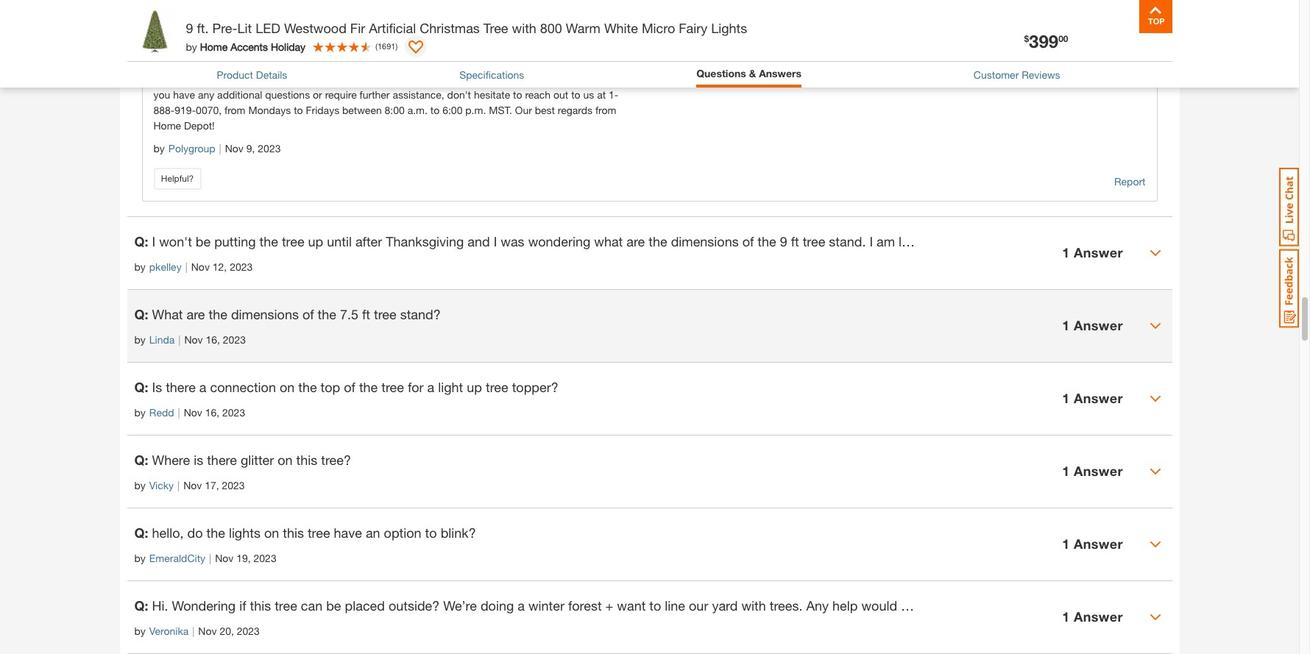 Task type: describe. For each thing, give the bounding box(es) containing it.
a left the 'light'
[[427, 379, 434, 395]]

westwood for ft.
[[250, 57, 298, 70]]

reach
[[525, 88, 551, 101]]

would
[[861, 597, 897, 614]]

trees.
[[770, 597, 802, 614]]

0 horizontal spatial dimensions
[[231, 306, 299, 322]]

tree for is
[[405, 57, 424, 70]]

q: for q: what are the dimensions of the 7.5 ft tree stand?
[[134, 306, 148, 322]]

do
[[187, 525, 203, 541]]

at inside the "hi jenn! the 9 ft. westwood fir artificial christmas tree is all set with a metal locking stand featuring a 1.5'' diameter opening for the pole. it's like finding the perfect pair of shoes for your tree! if you have any additional questions or require further assistance, don't hesitate to reach out to us at 1- 888-919-0070, from mondays to fridays between 8:00 a.m. to 6:00 p.m. mst. our best regards from home depot!"
[[597, 88, 606, 101]]

collar
[[1042, 233, 1074, 249]]

| for is there a connection on the top of the tree for a light up tree topper?
[[178, 406, 180, 419]]

caret image for stand?
[[1149, 320, 1161, 332]]

0070,
[[196, 104, 222, 116]]

this for tree?
[[296, 452, 317, 468]]

1 horizontal spatial home
[[200, 40, 228, 53]]

2023 for glitter
[[222, 479, 245, 491]]

light
[[438, 379, 463, 395]]

a up pair
[[489, 57, 495, 70]]

by redd | nov 16, 2023
[[134, 406, 245, 419]]

answer this question
[[134, 22, 235, 34]]

for left 'it'
[[1078, 233, 1094, 249]]

1-
[[609, 88, 618, 101]]

a right doing
[[518, 597, 525, 614]]

| for hi jenn! the 9 ft. westwood fir artificial christmas tree is all set with a metal locking stand featuring a 1.5'' diameter opening for the pole. it's like finding the perfect pair of shoes for your tree! if you have any additional questions or require further assistance, don't hesitate to reach out to us at 1- 888-919-0070, from mondays to fridays between 8:00 a.m. to 6:00 p.m. mst. our best regards from home depot!
[[219, 142, 221, 154]]

1 answer for for
[[1062, 390, 1123, 406]]

fir for led
[[350, 20, 365, 36]]

topper?
[[512, 379, 558, 395]]

artificial for led
[[369, 20, 416, 36]]

nov for won't
[[191, 260, 210, 273]]

putting
[[214, 233, 256, 249]]

3 caret image from the top
[[1149, 466, 1161, 477]]

fir for ft.
[[301, 57, 313, 70]]

is inside the "hi jenn! the 9 ft. westwood fir artificial christmas tree is all set with a metal locking stand featuring a 1.5'' diameter opening for the pole. it's like finding the perfect pair of shoes for your tree! if you have any additional questions or require further assistance, don't hesitate to reach out to us at 1- 888-919-0070, from mondays to fridays between 8:00 a.m. to 6:00 p.m. mst. our best regards from home depot!"
[[427, 57, 435, 70]]

know
[[1182, 233, 1214, 249]]

4 1 from the top
[[1062, 463, 1070, 479]]

answer this question link
[[134, 22, 235, 34]]

micro
[[642, 20, 675, 36]]

$
[[1024, 33, 1029, 44]]

tree left the 'light'
[[381, 379, 404, 395]]

reviews
[[1022, 68, 1060, 81]]

vicky button
[[149, 477, 174, 493]]

details
[[256, 68, 287, 81]]

to left line
[[649, 597, 661, 614]]

much
[[920, 597, 953, 614]]

veronika
[[149, 625, 189, 637]]

if
[[615, 73, 621, 85]]

2023 for lights
[[254, 552, 276, 564]]

fairy
[[679, 20, 707, 36]]

with inside the "hi jenn! the 9 ft. westwood fir artificial christmas tree is all set with a metal locking stand featuring a 1.5'' diameter opening for the pole. it's like finding the perfect pair of shoes for your tree! if you have any additional questions or require further assistance, don't hesitate to reach out to us at 1- 888-919-0070, from mondays to fridays between 8:00 a.m. to 6:00 p.m. mst. our best regards from home depot!"
[[467, 57, 486, 70]]

our
[[689, 597, 708, 614]]

to right the need
[[1166, 233, 1178, 249]]

feedback link image
[[1279, 249, 1299, 328]]

| for hi. wondering if this tree can be placed outside? we're doing a winter forest + want to line our yard with trees. any help would be much appreciated! thank you!
[[192, 625, 195, 637]]

answer for hello, do the lights on this tree have an option to blink?
[[1074, 536, 1123, 552]]

depot!
[[184, 119, 215, 132]]

all
[[437, 57, 447, 70]]

want
[[617, 597, 646, 614]]

1 from from the left
[[224, 104, 245, 116]]

polygroup button
[[168, 140, 215, 157]]

by veronika | nov 20, 2023
[[134, 625, 260, 637]]

tree left stand?
[[374, 306, 396, 322]]

0 vertical spatial there
[[166, 379, 196, 395]]

thanksgiving
[[386, 233, 464, 249]]

q: for q: i won't be putting the tree up until after thanksgiving and i was wondering what are the dimensions of the 9 ft tree stand. i am looking at getting a tree collar for it so i need to know how wide the tre
[[134, 233, 148, 249]]

2 vertical spatial this
[[250, 597, 271, 614]]

nov for do
[[215, 552, 234, 564]]

0 vertical spatial up
[[308, 233, 323, 249]]

by for what are the dimensions of the 7.5 ft tree stand?
[[134, 333, 146, 346]]

0 horizontal spatial ft.
[[197, 20, 209, 36]]

0 vertical spatial 9
[[186, 20, 193, 36]]

nov for wondering
[[198, 625, 217, 637]]

redd
[[149, 406, 174, 419]]

| for what are the dimensions of the 7.5 ft tree stand?
[[178, 333, 181, 346]]

was
[[501, 233, 524, 249]]

$ 399 00
[[1024, 31, 1068, 52]]

don't
[[447, 88, 471, 101]]

westwood for led
[[284, 20, 347, 36]]

jenn!
[[181, 57, 206, 70]]

1 answer for to
[[1062, 536, 1123, 552]]

19,
[[236, 552, 251, 564]]

for up or
[[311, 73, 324, 85]]

live chat image
[[1279, 168, 1299, 247]]

report
[[1114, 175, 1146, 188]]

questions
[[265, 88, 310, 101]]

questions element
[[127, 0, 1310, 654]]

and
[[468, 233, 490, 249]]

we're
[[443, 597, 477, 614]]

linda
[[149, 333, 175, 346]]

the
[[209, 57, 226, 70]]

holiday
[[271, 40, 305, 53]]

p.m.
[[465, 104, 486, 116]]

tree left until
[[282, 233, 304, 249]]

by vicky | nov 17, 2023
[[134, 479, 245, 491]]

1 for doing
[[1062, 609, 1070, 625]]

888-
[[153, 104, 175, 116]]

lights
[[711, 20, 747, 36]]

tree left topper?
[[486, 379, 508, 395]]

if
[[239, 597, 246, 614]]

report button
[[1114, 174, 1146, 190]]

for left the 'light'
[[408, 379, 424, 395]]

tre
[[1300, 233, 1310, 249]]

by for hello, do the lights on this tree have an option to blink?
[[134, 552, 146, 564]]

800
[[540, 20, 562, 36]]

2023 right 9,
[[258, 142, 281, 154]]

you
[[153, 88, 170, 101]]

by up jenn!
[[186, 40, 197, 53]]

customer reviews
[[974, 68, 1060, 81]]

by emeraldcity | nov 19, 2023
[[134, 552, 276, 564]]

wide
[[1246, 233, 1274, 249]]

a.m.
[[408, 104, 428, 116]]

am
[[877, 233, 895, 249]]

answer for i won't be putting the tree up until after thanksgiving and i was wondering what are the dimensions of the 9 ft tree stand. i am looking at getting a tree collar for it so i need to know how wide the tre
[[1074, 245, 1123, 261]]

caret image for a
[[1149, 247, 1161, 259]]

1 for and
[[1062, 245, 1070, 261]]

q: for q: hello, do the lights on this tree have an option to blink?
[[134, 525, 148, 541]]

16, for the
[[206, 333, 220, 346]]

answer for hi. wondering if this tree can be placed outside? we're doing a winter forest + want to line our yard with trees. any help would be much appreciated! thank you!
[[1074, 609, 1123, 625]]

tree left collar
[[1016, 233, 1038, 249]]

1 vertical spatial up
[[467, 379, 482, 395]]

questions
[[696, 67, 746, 79]]

q: i won't be putting the tree up until after thanksgiving and i was wondering what are the dimensions of the 9 ft tree stand. i am looking at getting a tree collar for it so i need to know how wide the tre
[[134, 233, 1310, 249]]

locking
[[526, 57, 559, 70]]

0 vertical spatial dimensions
[[671, 233, 739, 249]]

+
[[605, 597, 613, 614]]

16, for a
[[205, 406, 219, 419]]

won't
[[159, 233, 192, 249]]

nov for is
[[183, 479, 202, 491]]

2 horizontal spatial 9
[[780, 233, 787, 249]]

2 i from the left
[[494, 233, 497, 249]]

2 horizontal spatial be
[[901, 597, 916, 614]]

caret image for you!
[[1149, 611, 1161, 623]]

to down questions
[[294, 104, 303, 116]]

so
[[1108, 233, 1122, 249]]

you!
[[1074, 597, 1099, 614]]

how
[[1217, 233, 1242, 249]]

2023 for this
[[237, 625, 260, 637]]

pkelley button
[[149, 259, 182, 274]]

to left us
[[571, 88, 580, 101]]

what
[[152, 306, 183, 322]]

1 horizontal spatial have
[[334, 525, 362, 541]]

2023 for putting
[[230, 260, 253, 273]]

0 horizontal spatial ft
[[362, 306, 370, 322]]

399
[[1029, 31, 1058, 52]]

home inside the "hi jenn! the 9 ft. westwood fir artificial christmas tree is all set with a metal locking stand featuring a 1.5'' diameter opening for the pole. it's like finding the perfect pair of shoes for your tree! if you have any additional questions or require further assistance, don't hesitate to reach out to us at 1- 888-919-0070, from mondays to fridays between 8:00 a.m. to 6:00 p.m. mst. our best regards from home depot!"
[[153, 119, 181, 132]]

6:00
[[442, 104, 463, 116]]

2 vertical spatial with
[[741, 597, 766, 614]]

product
[[217, 68, 253, 81]]

1 for to
[[1062, 536, 1070, 552]]

0 vertical spatial with
[[512, 20, 536, 36]]



Task type: vqa. For each thing, say whether or not it's contained in the screenshot.


Task type: locate. For each thing, give the bounding box(es) containing it.
by left redd at left bottom
[[134, 406, 146, 419]]

getting
[[960, 233, 1001, 249]]

on for lights
[[264, 525, 279, 541]]

12,
[[213, 260, 227, 273]]

home up the on the left of the page
[[200, 40, 228, 53]]

hi.
[[152, 597, 168, 614]]

answer for what are the dimensions of the 7.5 ft tree stand?
[[1074, 317, 1123, 334]]

0 horizontal spatial 9
[[186, 20, 193, 36]]

nov left 17,
[[183, 479, 202, 491]]

16, right linda
[[206, 333, 220, 346]]

regards
[[558, 104, 593, 116]]

vicky
[[149, 479, 174, 491]]

| right "redd" button
[[178, 406, 180, 419]]

home down "888-"
[[153, 119, 181, 132]]

be up by pkelley | nov 12, 2023 on the top of the page
[[196, 233, 211, 249]]

00
[[1058, 33, 1068, 44]]

nov for there
[[184, 406, 202, 419]]

q: is there a connection on the top of the tree for a light up tree topper?
[[134, 379, 558, 395]]

q: hello, do the lights on this tree have an option to blink?
[[134, 525, 476, 541]]

tree
[[483, 20, 508, 36], [405, 57, 424, 70]]

1 vertical spatial caret image
[[1149, 611, 1161, 623]]

caret image for tree
[[1149, 393, 1161, 405]]

is up by vicky | nov 17, 2023
[[194, 452, 203, 468]]

this left tree?
[[296, 452, 317, 468]]

question
[[193, 22, 235, 34]]

i
[[152, 233, 155, 249], [494, 233, 497, 249], [869, 233, 873, 249], [1126, 233, 1130, 249]]

to up our
[[513, 88, 522, 101]]

3 q: from the top
[[134, 379, 148, 395]]

on right lights
[[264, 525, 279, 541]]

by pkelley | nov 12, 2023
[[134, 260, 253, 273]]

ft. inside the "hi jenn! the 9 ft. westwood fir artificial christmas tree is all set with a metal locking stand featuring a 1.5'' diameter opening for the pole. it's like finding the perfect pair of shoes for your tree! if you have any additional questions or require further assistance, don't hesitate to reach out to us at 1- 888-919-0070, from mondays to fridays between 8:00 a.m. to 6:00 p.m. mst. our best regards from home depot!"
[[238, 57, 247, 70]]

hi jenn! the 9 ft. westwood fir artificial christmas tree is all set with a metal locking stand featuring a 1.5'' diameter opening for the pole. it's like finding the perfect pair of shoes for your tree! if you have any additional questions or require further assistance, don't hesitate to reach out to us at 1- 888-919-0070, from mondays to fridays between 8:00 a.m. to 6:00 p.m. mst. our best regards from home depot!
[[153, 57, 621, 132]]

white
[[604, 20, 638, 36]]

with
[[512, 20, 536, 36], [467, 57, 486, 70], [741, 597, 766, 614]]

1 vertical spatial ft
[[362, 306, 370, 322]]

answer for where is there glitter on this tree?
[[1074, 463, 1123, 479]]

1 q: from the top
[[134, 233, 148, 249]]

finding
[[405, 73, 436, 85]]

mst.
[[489, 104, 512, 116]]

i left "won't"
[[152, 233, 155, 249]]

0 horizontal spatial there
[[166, 379, 196, 395]]

2 vertical spatial on
[[264, 525, 279, 541]]

| right linda
[[178, 333, 181, 346]]

outside?
[[388, 597, 440, 614]]

wondering
[[528, 233, 590, 249]]

0 vertical spatial tree
[[483, 20, 508, 36]]

q: for q: is there a connection on the top of the tree for a light up tree topper?
[[134, 379, 148, 395]]

tree left stand.
[[803, 233, 825, 249]]

1 vertical spatial on
[[278, 452, 293, 468]]

0 vertical spatial christmas
[[420, 20, 480, 36]]

1 1 from the top
[[1062, 245, 1070, 261]]

hello,
[[152, 525, 184, 541]]

can
[[301, 597, 322, 614]]

1 horizontal spatial with
[[512, 20, 536, 36]]

by for is there a connection on the top of the tree for a light up tree topper?
[[134, 406, 146, 419]]

1 1 answer from the top
[[1062, 245, 1123, 261]]

helpful?
[[161, 173, 194, 184]]

it's
[[370, 73, 384, 85]]

0 horizontal spatial home
[[153, 119, 181, 132]]

2023 right 12,
[[230, 260, 253, 273]]

with left 800
[[512, 20, 536, 36]]

16,
[[206, 333, 220, 346], [205, 406, 219, 419]]

from down the additional
[[224, 104, 245, 116]]

2023 for dimensions
[[223, 333, 246, 346]]

tree left the can at the bottom left of page
[[275, 597, 297, 614]]

glitter
[[241, 452, 274, 468]]

0 horizontal spatial christmas
[[355, 57, 402, 70]]

1 vertical spatial 16,
[[205, 406, 219, 419]]

caret image for option
[[1149, 539, 1161, 550]]

ft right the 7.5 at top left
[[362, 306, 370, 322]]

from down 1- in the left top of the page
[[595, 104, 616, 116]]

on left 'top'
[[280, 379, 295, 395]]

0 vertical spatial westwood
[[284, 20, 347, 36]]

0 vertical spatial are
[[626, 233, 645, 249]]

1 vertical spatial christmas
[[355, 57, 402, 70]]

westwood
[[284, 20, 347, 36], [250, 57, 298, 70]]

9 right the on the left of the page
[[229, 57, 235, 70]]

lit
[[237, 20, 252, 36]]

thank
[[1034, 597, 1070, 614]]

to left 6:00
[[430, 104, 440, 116]]

0 horizontal spatial is
[[194, 452, 203, 468]]

1 vertical spatial 9
[[229, 57, 235, 70]]

1 horizontal spatial up
[[467, 379, 482, 395]]

christmas
[[420, 20, 480, 36], [355, 57, 402, 70]]

1 vertical spatial this
[[283, 525, 304, 541]]

emeraldcity button
[[149, 550, 205, 566]]

2 caret image from the top
[[1149, 611, 1161, 623]]

0 vertical spatial 16,
[[206, 333, 220, 346]]

1 caret image from the top
[[1149, 320, 1161, 332]]

by for where is there glitter on this tree?
[[134, 479, 146, 491]]

on for connection
[[280, 379, 295, 395]]

( 1691 )
[[375, 41, 398, 51]]

a up by redd | nov 16, 2023 at the left bottom
[[199, 379, 206, 395]]

2023 up connection
[[223, 333, 246, 346]]

your
[[569, 73, 589, 85]]

be left much
[[901, 597, 916, 614]]

answer
[[134, 22, 169, 34], [1074, 245, 1123, 261], [1074, 317, 1123, 334], [1074, 390, 1123, 406], [1074, 463, 1123, 479], [1074, 536, 1123, 552], [1074, 609, 1123, 625]]

customer reviews button
[[974, 67, 1060, 82], [974, 67, 1060, 82]]

1691
[[378, 41, 396, 51]]

by left vicky
[[134, 479, 146, 491]]

4 caret image from the top
[[1149, 539, 1161, 550]]

an
[[366, 525, 380, 541]]

1 horizontal spatial 9
[[229, 57, 235, 70]]

connection
[[210, 379, 276, 395]]

further
[[360, 88, 390, 101]]

0 horizontal spatial are
[[187, 306, 205, 322]]

at
[[597, 88, 606, 101], [945, 233, 957, 249]]

are up by linda | nov 16, 2023 on the left bottom
[[187, 306, 205, 322]]

pkelley
[[149, 260, 182, 273]]

by for hi jenn! the 9 ft. westwood fir artificial christmas tree is all set with a metal locking stand featuring a 1.5'' diameter opening for the pole. it's like finding the perfect pair of shoes for your tree! if you have any additional questions or require further assistance, don't hesitate to reach out to us at 1- 888-919-0070, from mondays to fridays between 8:00 a.m. to 6:00 p.m. mst. our best regards from home depot!
[[153, 142, 165, 154]]

display image
[[409, 40, 423, 55]]

westwood inside the "hi jenn! the 9 ft. westwood fir artificial christmas tree is all set with a metal locking stand featuring a 1.5'' diameter opening for the pole. it's like finding the perfect pair of shoes for your tree! if you have any additional questions or require further assistance, don't hesitate to reach out to us at 1- 888-919-0070, from mondays to fridays between 8:00 a.m. to 6:00 p.m. mst. our best regards from home depot!"
[[250, 57, 298, 70]]

919-
[[175, 104, 196, 116]]

| right the pkelley button
[[185, 260, 187, 273]]

1 answer for and
[[1062, 245, 1123, 261]]

1 answer
[[1062, 245, 1123, 261], [1062, 317, 1123, 334], [1062, 390, 1123, 406], [1062, 463, 1123, 479], [1062, 536, 1123, 552], [1062, 609, 1123, 625]]

| right vicky button at the bottom of the page
[[177, 479, 180, 491]]

or
[[313, 88, 322, 101]]

1 horizontal spatial be
[[326, 597, 341, 614]]

0 vertical spatial this
[[296, 452, 317, 468]]

a right getting
[[1005, 233, 1012, 249]]

0 vertical spatial ft.
[[197, 20, 209, 36]]

q: left "hello,"
[[134, 525, 148, 541]]

6 q: from the top
[[134, 597, 148, 614]]

by left linda button at the left of page
[[134, 333, 146, 346]]

hesitate
[[474, 88, 510, 101]]

westwood down 'holiday'
[[250, 57, 298, 70]]

1 vertical spatial at
[[945, 233, 957, 249]]

1
[[1062, 245, 1070, 261], [1062, 317, 1070, 334], [1062, 390, 1070, 406], [1062, 463, 1070, 479], [1062, 536, 1070, 552], [1062, 609, 1070, 625]]

0 vertical spatial fir
[[350, 20, 365, 36]]

ft left stand.
[[791, 233, 799, 249]]

| right emeraldcity button
[[209, 552, 211, 564]]

this
[[172, 22, 191, 34]]

3 i from the left
[[869, 233, 873, 249]]

9 left question
[[186, 20, 193, 36]]

christmas up "all"
[[420, 20, 480, 36]]

of inside the "hi jenn! the 9 ft. westwood fir artificial christmas tree is all set with a metal locking stand featuring a 1.5'' diameter opening for the pole. it's like finding the perfect pair of shoes for your tree! if you have any additional questions or require further assistance, don't hesitate to reach out to us at 1- 888-919-0070, from mondays to fridays between 8:00 a.m. to 6:00 p.m. mst. our best regards from home depot!"
[[512, 73, 521, 85]]

on for glitter
[[278, 452, 293, 468]]

ft.
[[197, 20, 209, 36], [238, 57, 247, 70]]

tree inside the "hi jenn! the 9 ft. westwood fir artificial christmas tree is all set with a metal locking stand featuring a 1.5'' diameter opening for the pole. it's like finding the perfect pair of shoes for your tree! if you have any additional questions or require further assistance, don't hesitate to reach out to us at 1- 888-919-0070, from mondays to fridays between 8:00 a.m. to 6:00 p.m. mst. our best regards from home depot!"
[[405, 57, 424, 70]]

q:
[[134, 233, 148, 249], [134, 306, 148, 322], [134, 379, 148, 395], [134, 452, 148, 468], [134, 525, 148, 541], [134, 597, 148, 614]]

| for where is there glitter on this tree?
[[177, 479, 180, 491]]

0 horizontal spatial from
[[224, 104, 245, 116]]

17,
[[205, 479, 219, 491]]

9 left stand.
[[780, 233, 787, 249]]

caret image right so
[[1149, 247, 1161, 259]]

2 1 from the top
[[1062, 317, 1070, 334]]

christmas up it's
[[355, 57, 402, 70]]

led
[[256, 20, 280, 36]]

our
[[515, 104, 532, 116]]

1 horizontal spatial are
[[626, 233, 645, 249]]

have up 919-
[[173, 88, 195, 101]]

1 horizontal spatial at
[[945, 233, 957, 249]]

q: for q: hi. wondering if this tree can be placed outside? we're doing a winter forest + want to line our yard with trees. any help would be much appreciated! thank you!
[[134, 597, 148, 614]]

tree left an
[[308, 525, 330, 541]]

require
[[325, 88, 357, 101]]

1 horizontal spatial ft.
[[238, 57, 247, 70]]

2 horizontal spatial with
[[741, 597, 766, 614]]

4 1 answer from the top
[[1062, 463, 1123, 479]]

0 vertical spatial on
[[280, 379, 295, 395]]

1 horizontal spatial dimensions
[[671, 233, 739, 249]]

9 inside the "hi jenn! the 9 ft. westwood fir artificial christmas tree is all set with a metal locking stand featuring a 1.5'' diameter opening for the pole. it's like finding the perfect pair of shoes for your tree! if you have any additional questions or require further assistance, don't hesitate to reach out to us at 1- 888-919-0070, from mondays to fridays between 8:00 a.m. to 6:00 p.m. mst. our best regards from home depot!"
[[229, 57, 235, 70]]

to left the blink?
[[425, 525, 437, 541]]

6 1 answer from the top
[[1062, 609, 1123, 625]]

2 vertical spatial 9
[[780, 233, 787, 249]]

tree up metal
[[483, 20, 508, 36]]

on right glitter
[[278, 452, 293, 468]]

1 for for
[[1062, 390, 1070, 406]]

ft. up diameter
[[238, 57, 247, 70]]

i right so
[[1126, 233, 1130, 249]]

1 vertical spatial fir
[[301, 57, 313, 70]]

lights
[[229, 525, 260, 541]]

1 vertical spatial westwood
[[250, 57, 298, 70]]

assistance,
[[393, 88, 444, 101]]

2023 right 20,
[[237, 625, 260, 637]]

1 vertical spatial have
[[334, 525, 362, 541]]

caret image
[[1149, 320, 1161, 332], [1149, 393, 1161, 405], [1149, 466, 1161, 477], [1149, 539, 1161, 550]]

0 vertical spatial at
[[597, 88, 606, 101]]

16, down connection
[[205, 406, 219, 419]]

3 1 answer from the top
[[1062, 390, 1123, 406]]

6 1 from the top
[[1062, 609, 1070, 625]]

a
[[489, 57, 495, 70], [197, 73, 202, 85], [1005, 233, 1012, 249], [199, 379, 206, 395], [427, 379, 434, 395], [518, 597, 525, 614]]

| for hello, do the lights on this tree have an option to blink?
[[209, 552, 211, 564]]

artificial for ft.
[[316, 57, 352, 70]]

where
[[152, 452, 190, 468]]

2023 down connection
[[222, 406, 245, 419]]

what
[[594, 233, 623, 249]]

nov for are
[[184, 333, 203, 346]]

there right is
[[166, 379, 196, 395]]

q: left 'hi.'
[[134, 597, 148, 614]]

2 q: from the top
[[134, 306, 148, 322]]

9 ft. pre-lit led westwood fir artificial christmas tree with 800 warm white micro fairy lights
[[186, 20, 747, 36]]

westwood up 'holiday'
[[284, 20, 347, 36]]

are right what
[[626, 233, 645, 249]]

5 1 from the top
[[1062, 536, 1070, 552]]

0 vertical spatial is
[[427, 57, 435, 70]]

1 vertical spatial tree
[[405, 57, 424, 70]]

2 from from the left
[[595, 104, 616, 116]]

q: left "won't"
[[134, 233, 148, 249]]

product image image
[[131, 7, 178, 55]]

q: left "what"
[[134, 306, 148, 322]]

by left the pkelley button
[[134, 260, 146, 273]]

caret image right you!
[[1149, 611, 1161, 623]]

1 i from the left
[[152, 233, 155, 249]]

artificial inside the "hi jenn! the 9 ft. westwood fir artificial christmas tree is all set with a metal locking stand featuring a 1.5'' diameter opening for the pole. it's like finding the perfect pair of shoes for your tree! if you have any additional questions or require further assistance, don't hesitate to reach out to us at 1- 888-919-0070, from mondays to fridays between 8:00 a.m. to 6:00 p.m. mst. our best regards from home depot!"
[[316, 57, 352, 70]]

1 vertical spatial are
[[187, 306, 205, 322]]

best
[[535, 104, 555, 116]]

5 1 answer from the top
[[1062, 536, 1123, 552]]

q: hi. wondering if this tree can be placed outside? we're doing a winter forest + want to line our yard with trees. any help would be much appreciated! thank you!
[[134, 597, 1099, 614]]

set
[[450, 57, 464, 70]]

artificial
[[369, 20, 416, 36], [316, 57, 352, 70]]

0 horizontal spatial be
[[196, 233, 211, 249]]

2 1 answer from the top
[[1062, 317, 1123, 334]]

1 horizontal spatial is
[[427, 57, 435, 70]]

for up out
[[554, 73, 566, 85]]

there up 17,
[[207, 452, 237, 468]]

1 vertical spatial is
[[194, 452, 203, 468]]

1 horizontal spatial tree
[[483, 20, 508, 36]]

to
[[513, 88, 522, 101], [571, 88, 580, 101], [294, 104, 303, 116], [430, 104, 440, 116], [1166, 233, 1178, 249], [425, 525, 437, 541], [649, 597, 661, 614]]

yard
[[712, 597, 738, 614]]

q: left is
[[134, 379, 148, 395]]

0 horizontal spatial at
[[597, 88, 606, 101]]

0 vertical spatial artificial
[[369, 20, 416, 36]]

nov left 9,
[[225, 142, 244, 154]]

by left veronika on the left
[[134, 625, 146, 637]]

1 answer for doing
[[1062, 609, 1123, 625]]

a left the 1.5''
[[197, 73, 202, 85]]

christmas inside the "hi jenn! the 9 ft. westwood fir artificial christmas tree is all set with a metal locking stand featuring a 1.5'' diameter opening for the pole. it's like finding the perfect pair of shoes for your tree! if you have any additional questions or require further assistance, don't hesitate to reach out to us at 1- 888-919-0070, from mondays to fridays between 8:00 a.m. to 6:00 p.m. mst. our best regards from home depot!"
[[355, 57, 402, 70]]

customer
[[974, 68, 1019, 81]]

by for hi. wondering if this tree can be placed outside? we're doing a winter forest + want to line our yard with trees. any help would be much appreciated! thank you!
[[134, 625, 146, 637]]

0 horizontal spatial artificial
[[316, 57, 352, 70]]

top button
[[1139, 0, 1172, 33]]

with up perfect
[[467, 57, 486, 70]]

mondays
[[248, 104, 291, 116]]

this
[[296, 452, 317, 468], [283, 525, 304, 541], [250, 597, 271, 614]]

nov right linda
[[184, 333, 203, 346]]

tree for with
[[483, 20, 508, 36]]

answer for is there a connection on the top of the tree for a light up tree topper?
[[1074, 390, 1123, 406]]

1 vertical spatial with
[[467, 57, 486, 70]]

0 horizontal spatial fir
[[301, 57, 313, 70]]

1 vertical spatial dimensions
[[231, 306, 299, 322]]

| for i won't be putting the tree up until after thanksgiving and i was wondering what are the dimensions of the 9 ft tree stand. i am looking at getting a tree collar for it so i need to know how wide the tre
[[185, 260, 187, 273]]

featuring
[[153, 73, 194, 85]]

by home accents holiday
[[186, 40, 305, 53]]

)
[[396, 41, 398, 51]]

is left "all"
[[427, 57, 435, 70]]

4 q: from the top
[[134, 452, 148, 468]]

0 horizontal spatial tree
[[405, 57, 424, 70]]

i left am
[[869, 233, 873, 249]]

0 vertical spatial home
[[200, 40, 228, 53]]

1 horizontal spatial there
[[207, 452, 237, 468]]

artificial up the )
[[369, 20, 416, 36]]

any
[[806, 597, 829, 614]]

1 vertical spatial home
[[153, 119, 181, 132]]

1 vertical spatial there
[[207, 452, 237, 468]]

winter
[[528, 597, 564, 614]]

5 q: from the top
[[134, 525, 148, 541]]

with right yard at the right
[[741, 597, 766, 614]]

at left getting
[[945, 233, 957, 249]]

christmas for with
[[420, 20, 480, 36]]

stand?
[[400, 306, 441, 322]]

artificial up pole.
[[316, 57, 352, 70]]

(
[[375, 41, 378, 51]]

any
[[198, 88, 214, 101]]

christmas for is
[[355, 57, 402, 70]]

1 horizontal spatial fir
[[350, 20, 365, 36]]

by for i won't be putting the tree up until after thanksgiving and i was wondering what are the dimensions of the 9 ft tree stand. i am looking at getting a tree collar for it so i need to know how wide the tre
[[134, 260, 146, 273]]

caret image
[[1149, 247, 1161, 259], [1149, 611, 1161, 623]]

this right lights
[[283, 525, 304, 541]]

0 vertical spatial ft
[[791, 233, 799, 249]]

0 vertical spatial have
[[173, 88, 195, 101]]

3 1 from the top
[[1062, 390, 1070, 406]]

help
[[832, 597, 858, 614]]

1 horizontal spatial ft
[[791, 233, 799, 249]]

until
[[327, 233, 352, 249]]

this right if
[[250, 597, 271, 614]]

1 horizontal spatial from
[[595, 104, 616, 116]]

q: left where in the bottom of the page
[[134, 452, 148, 468]]

0 horizontal spatial up
[[308, 233, 323, 249]]

ft. right this
[[197, 20, 209, 36]]

at left 1- in the left top of the page
[[597, 88, 606, 101]]

nov left 19, in the left bottom of the page
[[215, 552, 234, 564]]

q: for q: where is there glitter on this tree?
[[134, 452, 148, 468]]

4 i from the left
[[1126, 233, 1130, 249]]

by polygroup | nov 9, 2023
[[153, 142, 281, 154]]

by left polygroup
[[153, 142, 165, 154]]

of
[[512, 73, 521, 85], [742, 233, 754, 249], [302, 306, 314, 322], [344, 379, 355, 395]]

fir inside the "hi jenn! the 9 ft. westwood fir artificial christmas tree is all set with a metal locking stand featuring a 1.5'' diameter opening for the pole. it's like finding the perfect pair of shoes for your tree! if you have any additional questions or require further assistance, don't hesitate to reach out to us at 1- 888-919-0070, from mondays to fridays between 8:00 a.m. to 6:00 p.m. mst. our best regards from home depot!"
[[301, 57, 313, 70]]

1 horizontal spatial christmas
[[420, 20, 480, 36]]

0 horizontal spatial with
[[467, 57, 486, 70]]

nov right redd at left bottom
[[184, 406, 202, 419]]

2023 right 19, in the left bottom of the page
[[254, 552, 276, 564]]

2023 for connection
[[222, 406, 245, 419]]

1 vertical spatial ft.
[[238, 57, 247, 70]]

0 horizontal spatial have
[[173, 88, 195, 101]]

q: what are the dimensions of the 7.5 ft tree stand?
[[134, 306, 441, 322]]

1 vertical spatial artificial
[[316, 57, 352, 70]]

have inside the "hi jenn! the 9 ft. westwood fir artificial christmas tree is all set with a metal locking stand featuring a 1.5'' diameter opening for the pole. it's like finding the perfect pair of shoes for your tree! if you have any additional questions or require further assistance, don't hesitate to reach out to us at 1- 888-919-0070, from mondays to fridays between 8:00 a.m. to 6:00 p.m. mst. our best regards from home depot!"
[[173, 88, 195, 101]]

pole.
[[344, 73, 367, 85]]

| right veronika on the left
[[192, 625, 195, 637]]

1 horizontal spatial artificial
[[369, 20, 416, 36]]

tree down display 'icon'
[[405, 57, 424, 70]]

top
[[321, 379, 340, 395]]

by linda | nov 16, 2023
[[134, 333, 246, 346]]

this for tree
[[283, 525, 304, 541]]

have left an
[[334, 525, 362, 541]]

nov left 12,
[[191, 260, 210, 273]]

up right the 'light'
[[467, 379, 482, 395]]

up left until
[[308, 233, 323, 249]]

8:00
[[385, 104, 405, 116]]

2 caret image from the top
[[1149, 393, 1161, 405]]

1 caret image from the top
[[1149, 247, 1161, 259]]

nov left 20,
[[198, 625, 217, 637]]

0 vertical spatial caret image
[[1149, 247, 1161, 259]]



